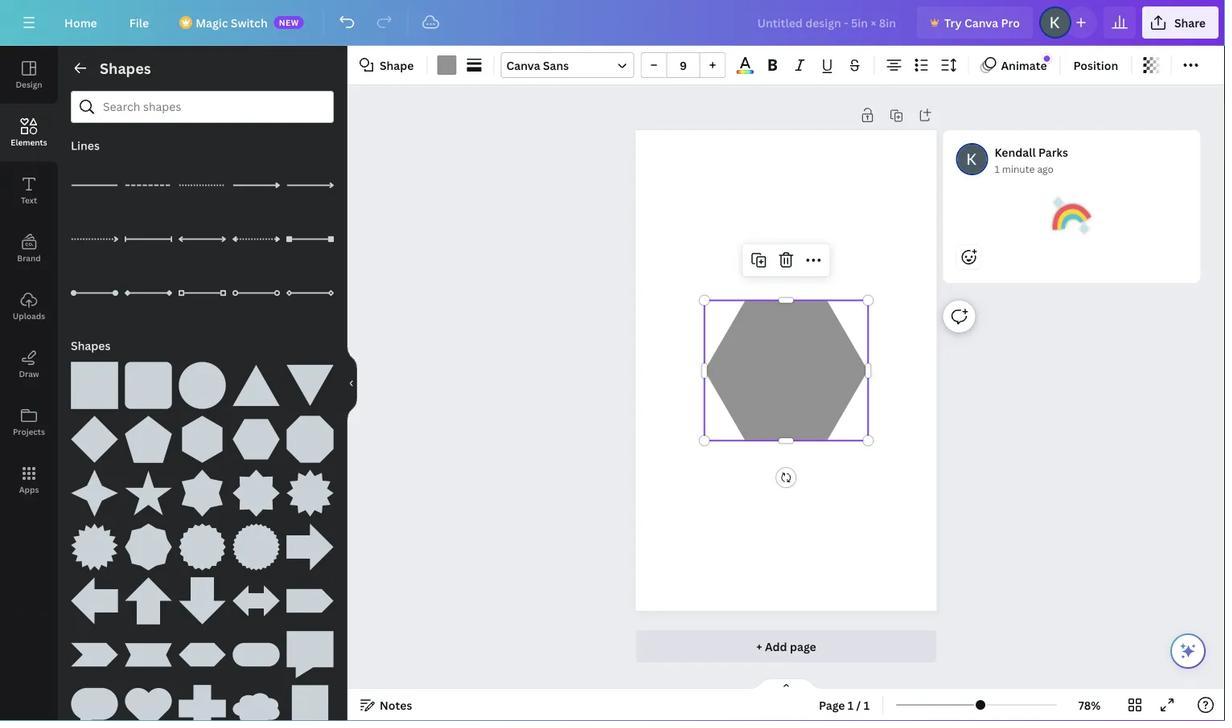 Task type: locate. For each thing, give the bounding box(es) containing it.
1 horizontal spatial canva
[[965, 15, 999, 30]]

canva sans
[[506, 58, 569, 73]]

#919191 image
[[437, 56, 457, 75]]

+
[[756, 639, 762, 654]]

group right arrow down image
[[233, 568, 280, 625]]

kendall parks 1 minute ago
[[995, 144, 1068, 175]]

4-pointed star image
[[71, 470, 118, 517]]

arrow block concave image
[[125, 632, 172, 679]]

triangle up image
[[233, 362, 280, 410]]

projects
[[13, 426, 45, 437]]

brand button
[[0, 220, 58, 278]]

file
[[129, 15, 149, 30]]

shapes up square image
[[71, 338, 111, 354]]

group right diamond image
[[125, 406, 172, 463]]

hexagon vertical image
[[179, 416, 226, 463]]

arrow horizontal image
[[233, 578, 280, 625]]

group up heart image
[[125, 622, 172, 679]]

ago
[[1037, 162, 1054, 175]]

group left heart image
[[71, 676, 118, 722]]

group left star burst 4 image
[[179, 514, 226, 571]]

group left rounded square image
[[71, 352, 118, 410]]

0 horizontal spatial canva
[[506, 58, 540, 73]]

shapes down file
[[100, 58, 151, 78]]

arrow down image
[[179, 578, 226, 625]]

0 vertical spatial shapes
[[100, 58, 151, 78]]

heart image
[[125, 685, 172, 722]]

main menu bar
[[0, 0, 1225, 46]]

– – number field
[[672, 58, 695, 73]]

group left 'banner 2' image
[[233, 676, 280, 722]]

square image
[[71, 362, 118, 410]]

group right star burst 2 image
[[125, 514, 172, 571]]

arrow block right image
[[286, 578, 334, 625]]

group left star burst 1 image
[[233, 460, 280, 517]]

8-pointed star image
[[233, 470, 280, 517]]

1
[[995, 162, 1000, 175], [848, 698, 854, 713], [864, 698, 870, 713]]

5-pointed star image
[[125, 470, 172, 517]]

page
[[790, 639, 816, 654]]

animate
[[1001, 58, 1047, 73]]

share button
[[1142, 6, 1219, 39]]

1 vertical spatial canva
[[506, 58, 540, 73]]

group left octagon image
[[233, 406, 280, 463]]

elements button
[[0, 104, 58, 162]]

0 vertical spatial canva
[[965, 15, 999, 30]]

hide image
[[347, 345, 357, 422]]

text
[[21, 195, 37, 206]]

group right arrow left image on the left of page
[[125, 568, 172, 625]]

0 horizontal spatial 1
[[848, 698, 854, 713]]

cross image
[[179, 685, 226, 722]]

#919191 image
[[437, 56, 457, 75]]

78% button
[[1064, 693, 1116, 718]]

add this line to the canvas image
[[71, 162, 118, 209], [125, 162, 172, 209], [179, 162, 226, 209], [233, 162, 280, 209], [286, 162, 334, 209], [71, 216, 118, 263], [125, 216, 172, 263], [179, 216, 226, 263], [233, 216, 280, 263], [286, 216, 334, 263], [71, 270, 118, 317], [125, 270, 172, 317], [179, 270, 226, 317], [233, 270, 280, 317], [286, 270, 334, 317]]

group left arrow up image
[[71, 568, 118, 625]]

magic
[[196, 15, 228, 30]]

canva right try
[[965, 15, 999, 30]]

draw button
[[0, 335, 58, 393]]

uploads button
[[0, 278, 58, 335]]

try canva pro
[[945, 15, 1020, 30]]

parks
[[1039, 144, 1068, 160]]

page
[[819, 698, 845, 713]]

1 left /
[[848, 698, 854, 713]]

cloud image
[[233, 685, 280, 722]]

canva
[[965, 15, 999, 30], [506, 58, 540, 73]]

position
[[1074, 58, 1119, 73]]

group right rounded square image
[[179, 352, 226, 410]]

78%
[[1079, 698, 1101, 713]]

1 horizontal spatial 1
[[864, 698, 870, 713]]

group left 6-pointed star image on the bottom
[[125, 460, 172, 517]]

apps button
[[0, 451, 58, 509]]

minute
[[1002, 162, 1035, 175]]

canva inside 'dropdown button'
[[506, 58, 540, 73]]

animate button
[[975, 52, 1054, 78]]

arrow block convex image
[[179, 632, 226, 679]]

group right arrow horizontal image
[[286, 568, 334, 625]]

group right star burst 4 image
[[286, 514, 334, 571]]

star burst 4 image
[[233, 524, 280, 571]]

group up cross image
[[179, 622, 226, 679]]

home link
[[51, 6, 110, 39]]

group left the hexagon horizontal image
[[179, 406, 226, 463]]

shape
[[380, 58, 414, 73]]

1 right /
[[864, 698, 870, 713]]

canva sans button
[[501, 52, 634, 78]]

arrow up image
[[125, 578, 172, 625]]

draw
[[19, 368, 39, 379]]

group right star burst 3 image
[[233, 514, 280, 571]]

kendall
[[995, 144, 1036, 160]]

uploads
[[13, 311, 45, 321]]

1 vertical spatial shapes
[[71, 338, 111, 354]]

text button
[[0, 162, 58, 220]]

Design title text field
[[745, 6, 911, 39]]

canva left sans
[[506, 58, 540, 73]]

group up 'banner 2' image
[[286, 622, 334, 679]]

triangle down image
[[286, 362, 334, 410]]

shapes
[[100, 58, 151, 78], [71, 338, 111, 354]]

1 left minute
[[995, 162, 1000, 175]]

white circle shape image
[[179, 362, 226, 410]]

round speech bubble image
[[71, 685, 118, 722]]

group
[[641, 52, 726, 78], [71, 352, 118, 410], [125, 352, 172, 410], [179, 352, 226, 410], [233, 352, 280, 410], [286, 352, 334, 410], [71, 406, 118, 463], [125, 406, 172, 463], [179, 406, 226, 463], [233, 406, 280, 463], [286, 406, 334, 463], [71, 460, 118, 517], [125, 460, 172, 517], [179, 460, 226, 517], [233, 460, 280, 517], [286, 460, 334, 517], [71, 514, 118, 571], [125, 514, 172, 571], [179, 514, 226, 571], [233, 514, 280, 571], [286, 514, 334, 571], [71, 568, 118, 625], [125, 568, 172, 625], [179, 568, 226, 625], [233, 568, 280, 625], [286, 568, 334, 625], [71, 622, 118, 679], [125, 622, 172, 679], [179, 622, 226, 679], [233, 622, 280, 679], [286, 622, 334, 679], [71, 676, 118, 722], [125, 676, 172, 722], [179, 676, 226, 722], [233, 676, 280, 722], [286, 676, 334, 722]]

8-pointed star inflated image
[[125, 524, 172, 571]]

group left 5-pointed star image on the bottom
[[71, 460, 118, 517]]

group right cloud image
[[286, 676, 334, 722]]

new image
[[1044, 56, 1050, 62]]

star burst 2 image
[[71, 524, 118, 571]]

group left 8-pointed star inflated image in the bottom of the page
[[71, 514, 118, 571]]

color range image
[[737, 70, 754, 74]]

pill image
[[233, 632, 280, 679]]

2 horizontal spatial 1
[[995, 162, 1000, 175]]



Task type: describe. For each thing, give the bounding box(es) containing it.
star burst 1 image
[[286, 470, 334, 517]]

diamond image
[[71, 416, 118, 463]]

notes button
[[354, 693, 419, 718]]

lines
[[71, 138, 100, 153]]

canva inside button
[[965, 15, 999, 30]]

octagon image
[[286, 416, 334, 463]]

+ add page button
[[636, 631, 937, 663]]

pentagon image
[[125, 416, 172, 463]]

side panel tab list
[[0, 46, 58, 509]]

projects button
[[0, 393, 58, 451]]

group right 5-pointed star image on the bottom
[[179, 460, 226, 517]]

elements
[[11, 137, 47, 148]]

group left triangle down image
[[233, 352, 280, 410]]

+ add page
[[756, 639, 816, 654]]

notes
[[380, 698, 412, 713]]

group up cloud image
[[233, 622, 280, 679]]

Search shapes search field
[[103, 92, 302, 122]]

rounded square image
[[125, 362, 172, 410]]

6-pointed star image
[[179, 470, 226, 517]]

group left color range image on the right top
[[641, 52, 726, 78]]

page 1 / 1
[[819, 698, 870, 713]]

apps
[[19, 484, 39, 495]]

square speech bubble image
[[286, 632, 334, 679]]

group right the hexagon horizontal image
[[286, 406, 334, 463]]

file button
[[116, 6, 162, 39]]

switch
[[231, 15, 268, 30]]

add
[[765, 639, 787, 654]]

group up round speech bubble image
[[71, 622, 118, 679]]

group left arrow horizontal image
[[179, 568, 226, 625]]

magic switch
[[196, 15, 268, 30]]

group right square image
[[125, 352, 172, 410]]

design
[[16, 79, 42, 90]]

design button
[[0, 46, 58, 104]]

expressing gratitude image
[[1053, 196, 1091, 235]]

shape button
[[354, 52, 420, 78]]

canva assistant image
[[1179, 642, 1198, 661]]

hexagon horizontal image
[[233, 416, 280, 463]]

arrow left image
[[71, 578, 118, 625]]

pro
[[1001, 15, 1020, 30]]

/
[[857, 698, 861, 713]]

new
[[279, 17, 299, 28]]

banner 2 image
[[286, 685, 334, 722]]

group right 8-pointed star image
[[286, 460, 334, 517]]

star burst 3 image
[[179, 524, 226, 571]]

try canva pro button
[[917, 6, 1033, 39]]

brand
[[17, 253, 41, 263]]

share
[[1175, 15, 1206, 30]]

group left cloud image
[[179, 676, 226, 722]]

position button
[[1067, 52, 1125, 78]]

kendall parks list
[[943, 130, 1207, 335]]

sans
[[543, 58, 569, 73]]

1 inside kendall parks 1 minute ago
[[995, 162, 1000, 175]]

try
[[945, 15, 962, 30]]

group left pentagon image
[[71, 406, 118, 463]]

group right round speech bubble image
[[125, 676, 172, 722]]

arrow right image
[[286, 524, 334, 571]]

arrow block 2 right image
[[71, 632, 118, 679]]

group left hide image
[[286, 352, 334, 410]]

home
[[64, 15, 97, 30]]

show pages image
[[748, 678, 825, 691]]



Task type: vqa. For each thing, say whether or not it's contained in the screenshot.
'Parks'
yes



